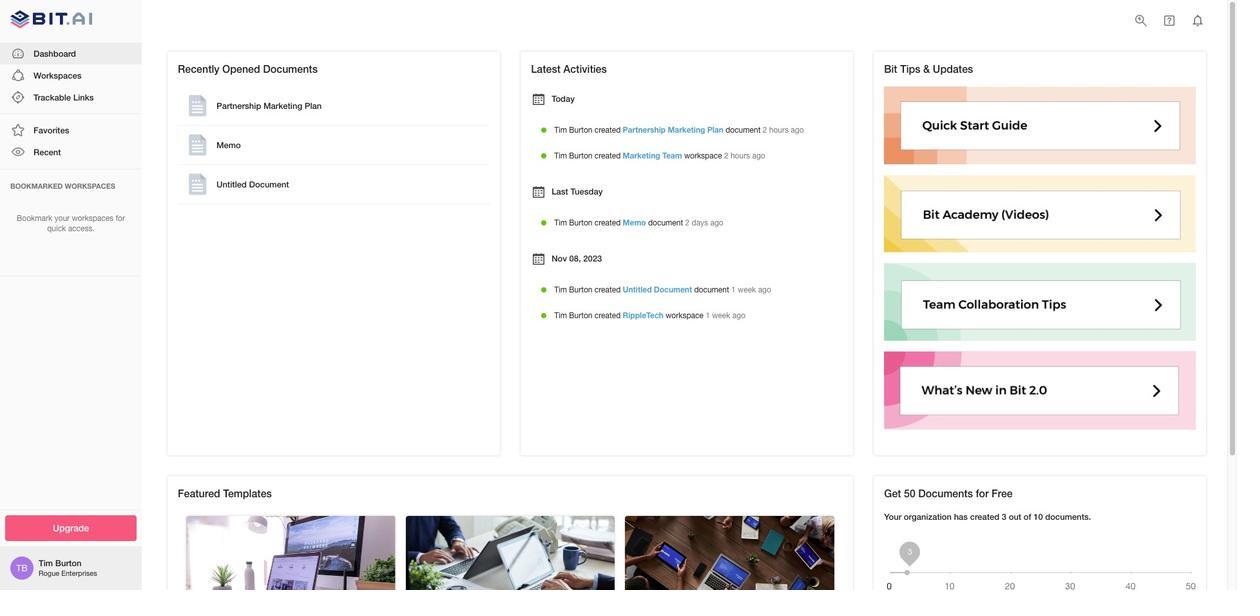 Task type: vqa. For each thing, say whether or not it's contained in the screenshot.
customers?
no



Task type: describe. For each thing, give the bounding box(es) containing it.
recently
[[178, 63, 220, 75]]

2 inside tim burton created marketing team workspace 2 hours ago
[[724, 151, 729, 160]]

burton for untitled document
[[569, 285, 593, 295]]

your
[[54, 214, 70, 223]]

untitled document
[[217, 179, 289, 190]]

document inside tim burton created partnership marketing plan document 2 hours ago
[[726, 126, 761, 135]]

memo link for recently opened documents
[[180, 128, 487, 162]]

documents for 50
[[919, 487, 973, 499]]

tim for rippletech
[[554, 311, 567, 320]]

workspaces
[[72, 214, 113, 223]]

1 vertical spatial marketing
[[668, 125, 705, 135]]

bookmark your workspaces for quick access.
[[17, 214, 125, 234]]

1 inside the tim burton created untitled document document 1 week ago
[[732, 285, 736, 295]]

2 inside tim burton created partnership marketing plan document 2 hours ago
[[763, 126, 767, 135]]

&
[[924, 63, 930, 75]]

burton for marketing team
[[569, 151, 593, 160]]

dashboard button
[[0, 42, 142, 64]]

2 inside tim burton created memo document 2 days ago
[[685, 218, 690, 227]]

tim burton created rippletech workspace 1 week ago
[[554, 311, 746, 320]]

recently opened documents
[[178, 63, 318, 75]]

get
[[884, 487, 901, 499]]

burton inside the tim burton rogue enterprises
[[55, 558, 82, 569]]

bit tips & updates
[[884, 63, 973, 75]]

latest
[[531, 63, 561, 75]]

for for documents
[[976, 487, 989, 499]]

2023
[[583, 254, 602, 264]]

0 horizontal spatial marketing
[[264, 101, 302, 111]]

1 vertical spatial untitled document link
[[623, 285, 692, 295]]

links
[[73, 92, 94, 102]]

burton for memo
[[569, 218, 593, 227]]

documents for opened
[[263, 63, 318, 75]]

tim for partnership marketing plan
[[554, 126, 567, 135]]

workspaces
[[34, 70, 81, 80]]

has
[[954, 512, 968, 522]]

marketing team link
[[623, 151, 682, 160]]

08,
[[569, 254, 581, 264]]

created for untitled
[[595, 285, 621, 295]]

1 vertical spatial untitled
[[623, 285, 652, 295]]

free
[[992, 487, 1013, 499]]

ago inside tim burton created partnership marketing plan document 2 hours ago
[[791, 126, 804, 135]]

upgrade
[[53, 522, 89, 533]]

bookmarked workspaces
[[10, 181, 115, 190]]

ago inside tim burton created marketing team workspace 2 hours ago
[[752, 151, 765, 160]]

tb
[[16, 563, 28, 574]]

today
[[552, 94, 575, 104]]

✍️faq template image
[[186, 516, 396, 590]]

ago inside tim burton created memo document 2 days ago
[[710, 218, 723, 227]]

burton for rippletech
[[569, 311, 593, 320]]

team
[[662, 151, 682, 160]]

trackable links
[[34, 92, 94, 102]]

nov 08, 2023
[[552, 254, 602, 264]]

upgrade button
[[5, 515, 137, 541]]

tim inside the tim burton rogue enterprises
[[39, 558, 53, 569]]

burton for partnership marketing plan
[[569, 126, 593, 135]]

tim burton created untitled document document 1 week ago
[[554, 285, 771, 295]]

bit
[[884, 63, 898, 75]]

favorites button
[[0, 119, 142, 141]]

trackable links button
[[0, 86, 142, 108]]

1 vertical spatial plan
[[707, 125, 724, 135]]

bookmark
[[17, 214, 52, 223]]

featured templates
[[178, 487, 272, 499]]

your organization has created 3 out of 10 documents.
[[884, 512, 1091, 522]]

0 horizontal spatial partnership
[[217, 101, 261, 111]]

2 vertical spatial marketing
[[623, 151, 660, 160]]

created left the 3
[[970, 512, 1000, 522]]

50
[[904, 487, 916, 499]]

of
[[1024, 512, 1032, 522]]



Task type: locate. For each thing, give the bounding box(es) containing it.
for left free
[[976, 487, 989, 499]]

0 horizontal spatial document
[[249, 179, 289, 190]]

organization
[[904, 512, 952, 522]]

burton inside tim burton created memo document 2 days ago
[[569, 218, 593, 227]]

1 horizontal spatial untitled document link
[[623, 285, 692, 295]]

1 vertical spatial memo link
[[623, 218, 646, 227]]

burton inside tim burton created marketing team workspace 2 hours ago
[[569, 151, 593, 160]]

your
[[884, 512, 902, 522]]

tim inside tim burton created marketing team workspace 2 hours ago
[[554, 151, 567, 160]]

2
[[763, 126, 767, 135], [724, 151, 729, 160], [685, 218, 690, 227]]

2 horizontal spatial 2
[[763, 126, 767, 135]]

0 vertical spatial memo link
[[180, 128, 487, 162]]

1 horizontal spatial marketing
[[623, 151, 660, 160]]

3
[[1002, 512, 1007, 522]]

1 horizontal spatial hours
[[769, 126, 789, 135]]

2 horizontal spatial marketing
[[668, 125, 705, 135]]

workspace right team
[[684, 151, 722, 160]]

1 inside tim burton created rippletech workspace 1 week ago
[[706, 311, 710, 320]]

😀meeting agenda image
[[625, 516, 835, 590]]

dashboard
[[34, 48, 76, 58]]

tim for memo
[[554, 218, 567, 227]]

0 horizontal spatial untitled document link
[[180, 168, 487, 201]]

featured
[[178, 487, 220, 499]]

updates
[[933, 63, 973, 75]]

marketing up team
[[668, 125, 705, 135]]

last tuesday
[[552, 186, 603, 197]]

1 vertical spatial workspace
[[666, 311, 704, 320]]

bookmarked
[[10, 181, 63, 190]]

created up tuesday
[[595, 151, 621, 160]]

access.
[[68, 224, 95, 234]]

1 horizontal spatial memo
[[623, 218, 646, 227]]

0 vertical spatial 2
[[763, 126, 767, 135]]

1 vertical spatial memo
[[623, 218, 646, 227]]

created up tim burton created marketing team workspace 2 hours ago
[[595, 126, 621, 135]]

1 vertical spatial hours
[[731, 151, 750, 160]]

0 horizontal spatial 1
[[706, 311, 710, 320]]

created inside tim burton created memo document 2 days ago
[[595, 218, 621, 227]]

created inside tim burton created marketing team workspace 2 hours ago
[[595, 151, 621, 160]]

documents.
[[1045, 512, 1091, 522]]

0 horizontal spatial memo link
[[180, 128, 487, 162]]

tim inside tim burton created partnership marketing plan document 2 hours ago
[[554, 126, 567, 135]]

1 vertical spatial 2
[[724, 151, 729, 160]]

created for memo
[[595, 218, 621, 227]]

week inside the tim burton created untitled document document 1 week ago
[[738, 285, 756, 295]]

1 horizontal spatial week
[[738, 285, 756, 295]]

1 horizontal spatial partnership marketing plan link
[[623, 125, 724, 135]]

favorites
[[34, 125, 69, 135]]

document inside the tim burton created untitled document document 1 week ago
[[694, 285, 729, 295]]

burton inside tim burton created rippletech workspace 1 week ago
[[569, 311, 593, 320]]

opened
[[222, 63, 260, 75]]

documents up has
[[919, 487, 973, 499]]

0 vertical spatial plan
[[305, 101, 322, 111]]

partnership marketing plan link
[[180, 89, 487, 123], [623, 125, 724, 135]]

0 horizontal spatial partnership marketing plan link
[[180, 89, 487, 123]]

created down tuesday
[[595, 218, 621, 227]]

tim for untitled document
[[554, 285, 567, 295]]

rippletech link
[[623, 311, 664, 320]]

marketing left team
[[623, 151, 660, 160]]

created down 2023 at the left of the page
[[595, 285, 621, 295]]

week
[[738, 285, 756, 295], [712, 311, 730, 320]]

created inside tim burton created partnership marketing plan document 2 hours ago
[[595, 126, 621, 135]]

1 horizontal spatial document
[[654, 285, 692, 295]]

document
[[249, 179, 289, 190], [654, 285, 692, 295]]

2 vertical spatial 2
[[685, 218, 690, 227]]

0 vertical spatial marketing
[[264, 101, 302, 111]]

1 vertical spatial document
[[654, 285, 692, 295]]

1 vertical spatial week
[[712, 311, 730, 320]]

tim inside tim burton created rippletech workspace 1 week ago
[[554, 311, 567, 320]]

1 horizontal spatial for
[[976, 487, 989, 499]]

0 vertical spatial untitled
[[217, 179, 247, 190]]

tim inside the tim burton created untitled document document 1 week ago
[[554, 285, 567, 295]]

days
[[692, 218, 708, 227]]

1 vertical spatial for
[[976, 487, 989, 499]]

0 vertical spatial for
[[116, 214, 125, 223]]

memo
[[217, 140, 241, 150], [623, 218, 646, 227]]

10
[[1034, 512, 1043, 522]]

tim burton created marketing team workspace 2 hours ago
[[554, 151, 765, 160]]

untitled
[[217, 179, 247, 190], [623, 285, 652, 295]]

partnership up marketing team 'link'
[[623, 125, 666, 135]]

workspace
[[684, 151, 722, 160], [666, 311, 704, 320]]

document
[[726, 126, 761, 135], [648, 218, 683, 227], [694, 285, 729, 295]]

get 50 documents for free
[[884, 487, 1013, 499]]

rogue
[[39, 570, 59, 578]]

ago inside tim burton created rippletech workspace 1 week ago
[[733, 311, 746, 320]]

0 horizontal spatial for
[[116, 214, 125, 223]]

last
[[552, 186, 568, 197]]

for
[[116, 214, 125, 223], [976, 487, 989, 499]]

0 vertical spatial documents
[[263, 63, 318, 75]]

1 horizontal spatial partnership
[[623, 125, 666, 135]]

documents
[[263, 63, 318, 75], [919, 487, 973, 499]]

for right workspaces
[[116, 214, 125, 223]]

0 vertical spatial week
[[738, 285, 756, 295]]

partnership
[[217, 101, 261, 111], [623, 125, 666, 135]]

created for rippletech
[[595, 311, 621, 320]]

ago inside the tim burton created untitled document document 1 week ago
[[758, 285, 771, 295]]

created inside tim burton created rippletech workspace 1 week ago
[[595, 311, 621, 320]]

tips
[[900, 63, 921, 75]]

templates
[[223, 487, 272, 499]]

hours inside tim burton created partnership marketing plan document 2 hours ago
[[769, 126, 789, 135]]

documents up the partnership marketing plan
[[263, 63, 318, 75]]

1 vertical spatial partnership
[[623, 125, 666, 135]]

created
[[595, 126, 621, 135], [595, 151, 621, 160], [595, 218, 621, 227], [595, 285, 621, 295], [595, 311, 621, 320], [970, 512, 1000, 522]]

1
[[732, 285, 736, 295], [706, 311, 710, 320]]

memo link for tim burton
[[623, 218, 646, 227]]

0 vertical spatial memo
[[217, 140, 241, 150]]

0 vertical spatial workspace
[[684, 151, 722, 160]]

1 horizontal spatial memo link
[[623, 218, 646, 227]]

1 horizontal spatial documents
[[919, 487, 973, 499]]

plan
[[305, 101, 322, 111], [707, 125, 724, 135]]

recent button
[[0, 141, 142, 163]]

1 horizontal spatial untitled
[[623, 285, 652, 295]]

recent
[[34, 147, 61, 157]]

ago
[[791, 126, 804, 135], [752, 151, 765, 160], [710, 218, 723, 227], [758, 285, 771, 295], [733, 311, 746, 320]]

created inside the tim burton created untitled document document 1 week ago
[[595, 285, 621, 295]]

burton
[[569, 126, 593, 135], [569, 151, 593, 160], [569, 218, 593, 227], [569, 285, 593, 295], [569, 311, 593, 320], [55, 558, 82, 569]]

1 vertical spatial documents
[[919, 487, 973, 499]]

tim inside tim burton created memo document 2 days ago
[[554, 218, 567, 227]]

workspaces button
[[0, 64, 142, 86]]

enterprises
[[61, 570, 97, 578]]

0 horizontal spatial hours
[[731, 151, 750, 160]]

tuesday
[[571, 186, 603, 197]]

for for workspaces
[[116, 214, 125, 223]]

created for marketing
[[595, 151, 621, 160]]

0 horizontal spatial memo
[[217, 140, 241, 150]]

0 horizontal spatial week
[[712, 311, 730, 320]]

2 vertical spatial document
[[694, 285, 729, 295]]

0 vertical spatial partnership
[[217, 101, 261, 111]]

0 vertical spatial partnership marketing plan link
[[180, 89, 487, 123]]

0 horizontal spatial 2
[[685, 218, 690, 227]]

tim for marketing team
[[554, 151, 567, 160]]

0 horizontal spatial untitled
[[217, 179, 247, 190]]

workspace inside tim burton created marketing team workspace 2 hours ago
[[684, 151, 722, 160]]

partnership marketing plan
[[217, 101, 322, 111]]

activities
[[564, 63, 607, 75]]

tim burton created memo document 2 days ago
[[554, 218, 723, 227]]

0 vertical spatial hours
[[769, 126, 789, 135]]

marketing down recently opened documents
[[264, 101, 302, 111]]

trackable
[[34, 92, 71, 102]]

hours inside tim burton created marketing team workspace 2 hours ago
[[731, 151, 750, 160]]

0 vertical spatial document
[[726, 126, 761, 135]]

out
[[1009, 512, 1022, 522]]

1 horizontal spatial plan
[[707, 125, 724, 135]]

tim burton rogue enterprises
[[39, 558, 97, 578]]

nov
[[552, 254, 567, 264]]

workspace down the tim burton created untitled document document 1 week ago
[[666, 311, 704, 320]]

workspace inside tim burton created rippletech workspace 1 week ago
[[666, 311, 704, 320]]

workspaces
[[65, 181, 115, 190]]

0 vertical spatial 1
[[732, 285, 736, 295]]

untitled document link
[[180, 168, 487, 201], [623, 285, 692, 295]]

0 horizontal spatial plan
[[305, 101, 322, 111]]

week inside tim burton created rippletech workspace 1 week ago
[[712, 311, 730, 320]]

1 vertical spatial document
[[648, 218, 683, 227]]

quick
[[47, 224, 66, 234]]

1 vertical spatial 1
[[706, 311, 710, 320]]

partnership down opened
[[217, 101, 261, 111]]

0 horizontal spatial documents
[[263, 63, 318, 75]]

marketing
[[264, 101, 302, 111], [668, 125, 705, 135], [623, 151, 660, 160]]

document inside tim burton created memo document 2 days ago
[[648, 218, 683, 227]]

created left rippletech
[[595, 311, 621, 320]]

0 vertical spatial untitled document link
[[180, 168, 487, 201]]

hours
[[769, 126, 789, 135], [731, 151, 750, 160]]

latest activities
[[531, 63, 607, 75]]

burton inside the tim burton created untitled document document 1 week ago
[[569, 285, 593, 295]]

rippletech
[[623, 311, 664, 320]]

burton inside tim burton created partnership marketing plan document 2 hours ago
[[569, 126, 593, 135]]

created for partnership
[[595, 126, 621, 135]]

tim
[[554, 126, 567, 135], [554, 151, 567, 160], [554, 218, 567, 227], [554, 285, 567, 295], [554, 311, 567, 320], [39, 558, 53, 569]]

0 vertical spatial document
[[249, 179, 289, 190]]

for inside the bookmark your workspaces for quick access.
[[116, 214, 125, 223]]

1 vertical spatial partnership marketing plan link
[[623, 125, 724, 135]]

1 horizontal spatial 1
[[732, 285, 736, 295]]

tim burton created partnership marketing plan document 2 hours ago
[[554, 125, 804, 135]]

1 horizontal spatial 2
[[724, 151, 729, 160]]

memo link
[[180, 128, 487, 162], [623, 218, 646, 227]]

🚗statement of work template image
[[406, 516, 615, 590]]



